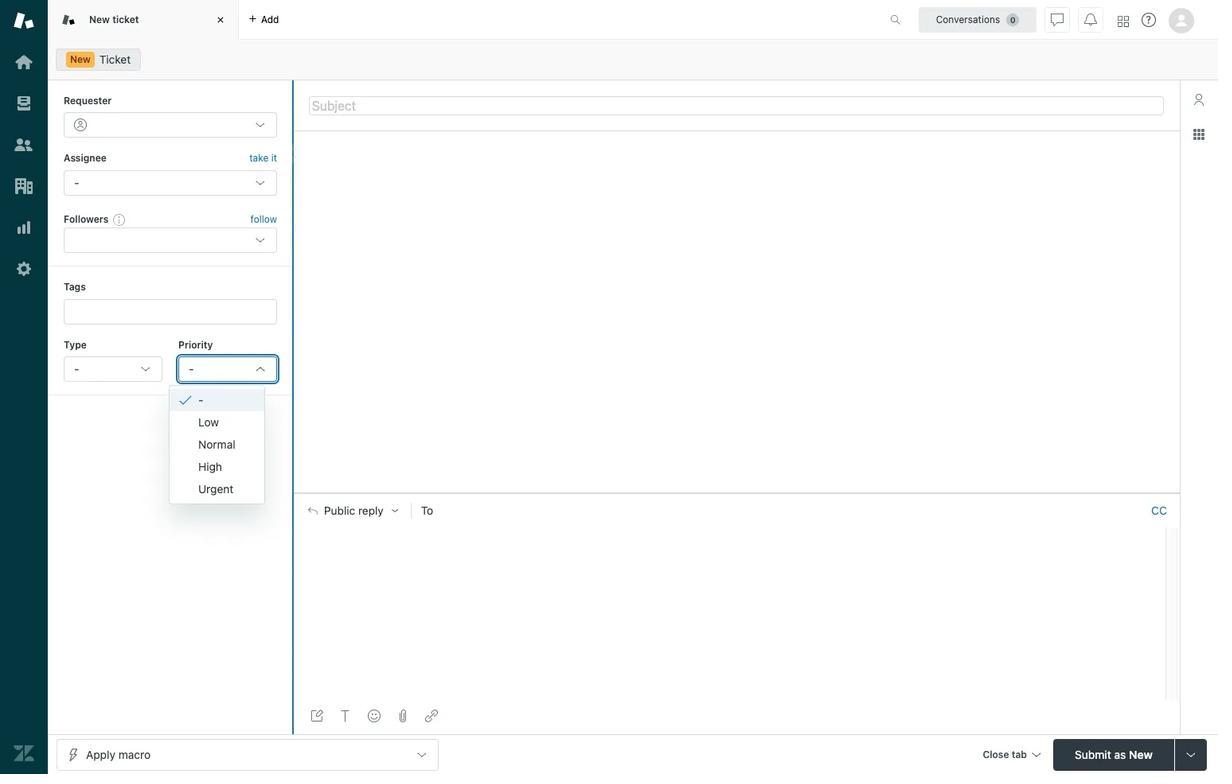 Task type: vqa. For each thing, say whether or not it's contained in the screenshot.
the Close
yes



Task type: locate. For each thing, give the bounding box(es) containing it.
- for priority's - popup button
[[189, 362, 194, 376]]

take
[[249, 152, 269, 164]]

- up low
[[198, 393, 203, 406]]

cc
[[1151, 504, 1167, 517]]

notifications image
[[1084, 13, 1097, 26]]

cc button
[[1151, 504, 1167, 518]]

- down type
[[74, 362, 79, 376]]

ticket
[[112, 13, 139, 25]]

2 - button from the left
[[178, 357, 277, 382]]

close image
[[213, 12, 228, 28]]

2 vertical spatial new
[[1129, 748, 1153, 762]]

conversations button
[[919, 7, 1037, 32]]

None field
[[443, 503, 1145, 519]]

tab
[[1012, 749, 1027, 761]]

to
[[421, 504, 433, 517]]

normal
[[198, 438, 235, 451]]

assignee element
[[64, 170, 277, 196]]

new ticket tab
[[48, 0, 239, 40]]

new inside secondary element
[[70, 53, 91, 65]]

tags
[[64, 281, 86, 293]]

customers image
[[14, 135, 34, 155]]

new
[[89, 13, 110, 25], [70, 53, 91, 65], [1129, 748, 1153, 762]]

new left ticket
[[70, 53, 91, 65]]

reporting image
[[14, 217, 34, 238]]

- button down type
[[64, 357, 162, 382]]

new for new
[[70, 53, 91, 65]]

- down assignee
[[74, 176, 79, 189]]

reply
[[358, 505, 384, 517]]

1 vertical spatial new
[[70, 53, 91, 65]]

views image
[[14, 93, 34, 114]]

0 horizontal spatial - button
[[64, 357, 162, 382]]

- button up - option
[[178, 357, 277, 382]]

requester element
[[64, 113, 277, 138]]

- button
[[64, 357, 162, 382], [178, 357, 277, 382]]

1 horizontal spatial - button
[[178, 357, 277, 382]]

- inside 'assignee' element
[[74, 176, 79, 189]]

insert emojis image
[[368, 710, 381, 723]]

add attachment image
[[396, 710, 409, 723]]

urgent
[[198, 482, 234, 496]]

new for new ticket
[[89, 13, 110, 25]]

- for - popup button corresponding to type
[[74, 362, 79, 376]]

submit
[[1075, 748, 1111, 762]]

type
[[64, 339, 87, 351]]

new left ticket at the top
[[89, 13, 110, 25]]

assignee
[[64, 152, 107, 164]]

zendesk products image
[[1118, 16, 1129, 27]]

tabs tab list
[[48, 0, 873, 40]]

0 vertical spatial new
[[89, 13, 110, 25]]

zendesk support image
[[14, 10, 34, 31]]

get started image
[[14, 52, 34, 72]]

add button
[[239, 0, 289, 39]]

minimize composer image
[[730, 487, 743, 500]]

- down priority on the left of page
[[189, 362, 194, 376]]

admin image
[[14, 259, 34, 279]]

zendesk image
[[14, 744, 34, 764]]

format text image
[[339, 710, 352, 723]]

- button for type
[[64, 357, 162, 382]]

low
[[198, 415, 219, 429]]

new inside tab
[[89, 13, 110, 25]]

as
[[1114, 748, 1126, 762]]

normal option
[[170, 434, 264, 456]]

-
[[74, 176, 79, 189], [74, 362, 79, 376], [189, 362, 194, 376], [198, 393, 203, 406]]

1 - button from the left
[[64, 357, 162, 382]]

it
[[271, 152, 277, 164]]

new right the as
[[1129, 748, 1153, 762]]

- button for priority
[[178, 357, 277, 382]]

public
[[324, 505, 355, 517]]



Task type: describe. For each thing, give the bounding box(es) containing it.
urgent option
[[170, 478, 264, 500]]

high
[[198, 460, 222, 473]]

customer context image
[[1193, 93, 1205, 106]]

main element
[[0, 0, 48, 775]]

follow
[[250, 213, 277, 225]]

public reply
[[324, 505, 384, 517]]

apply
[[86, 748, 115, 762]]

add
[[261, 13, 279, 25]]

- inside - option
[[198, 393, 203, 406]]

draft mode image
[[311, 710, 323, 723]]

displays possible ticket submission types image
[[1185, 749, 1197, 762]]

low option
[[170, 411, 264, 434]]

info on adding followers image
[[113, 213, 126, 226]]

new ticket
[[89, 13, 139, 25]]

close tab button
[[976, 739, 1047, 773]]

take it button
[[249, 151, 277, 167]]

- option
[[170, 389, 264, 411]]

high option
[[170, 456, 264, 478]]

- for 'assignee' element
[[74, 176, 79, 189]]

Subject field
[[309, 96, 1164, 115]]

follow button
[[250, 213, 277, 227]]

requester
[[64, 95, 112, 107]]

followers element
[[64, 228, 277, 253]]

close
[[983, 749, 1009, 761]]

submit as new
[[1075, 748, 1153, 762]]

get help image
[[1142, 13, 1156, 27]]

tags element
[[64, 299, 277, 324]]

secondary element
[[48, 44, 1218, 76]]

priority
[[178, 339, 213, 351]]

apps image
[[1193, 128, 1205, 141]]

button displays agent's chat status as invisible. image
[[1051, 13, 1064, 26]]

apply macro
[[86, 748, 151, 762]]

conversations
[[936, 13, 1000, 25]]

priority list box
[[169, 385, 265, 504]]

macro
[[118, 748, 151, 762]]

organizations image
[[14, 176, 34, 197]]

close tab
[[983, 749, 1027, 761]]

take it
[[249, 152, 277, 164]]

public reply button
[[294, 494, 411, 528]]

ticket
[[99, 53, 131, 66]]

followers
[[64, 213, 108, 225]]

add link (cmd k) image
[[425, 710, 438, 723]]



